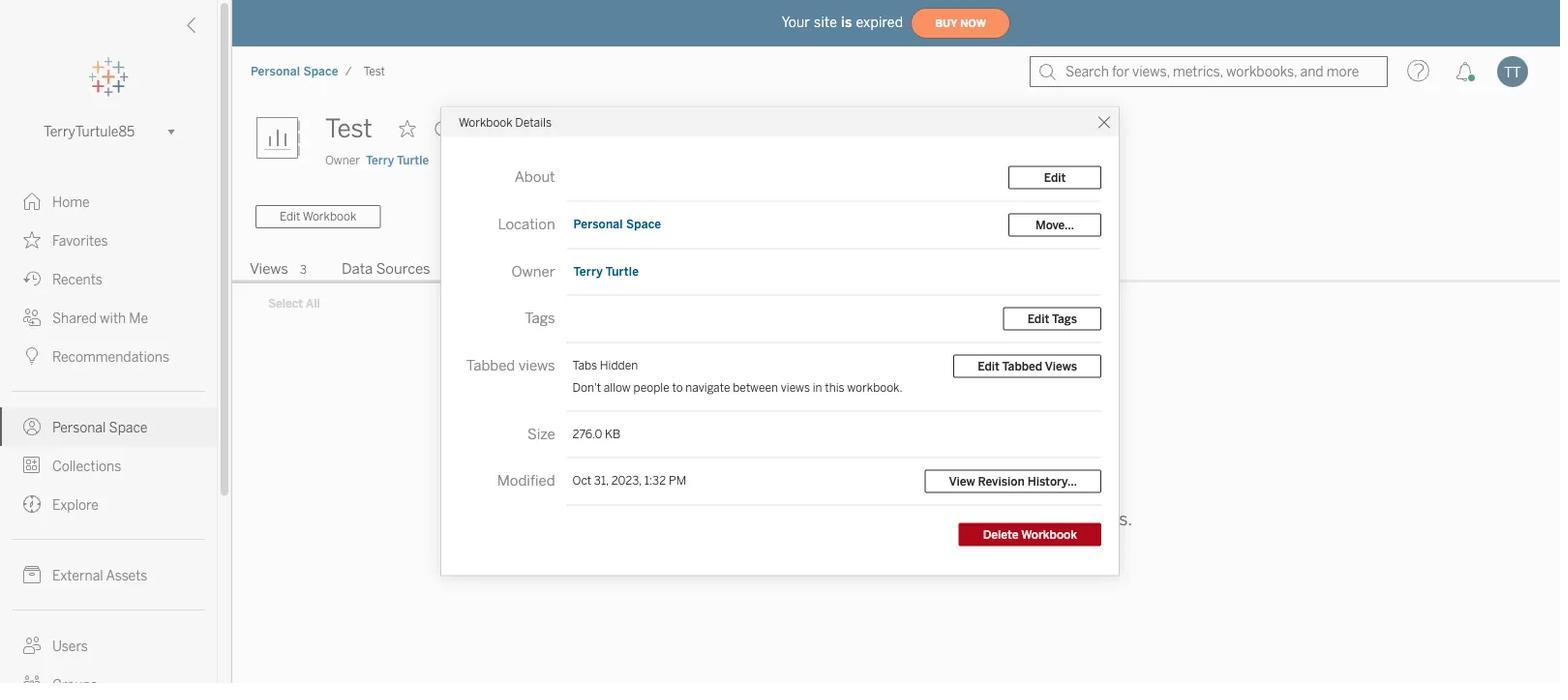 Task type: locate. For each thing, give the bounding box(es) containing it.
workbook inside button
[[1021, 528, 1077, 542]]

terry
[[366, 153, 394, 167], [574, 265, 603, 279]]

1 vertical spatial workbook
[[303, 210, 356, 224]]

workbook details dialog
[[441, 108, 1119, 575]]

terry left the 0
[[574, 265, 603, 279]]

1 horizontal spatial views
[[781, 381, 810, 395]]

in
[[813, 381, 822, 395]]

external assets
[[52, 568, 147, 584]]

recents link
[[0, 259, 217, 298]]

subscribed
[[811, 509, 900, 529]]

tags down connected metrics
[[525, 310, 555, 327]]

terry inside workbook details "dialog"
[[574, 265, 603, 279]]

buy now button
[[911, 8, 1011, 39]]

about
[[515, 168, 555, 186]]

users
[[764, 509, 807, 529]]

test right /
[[363, 64, 385, 78]]

to right people
[[672, 381, 683, 395]]

1 horizontal spatial turtle
[[606, 265, 639, 279]]

terry turtle link
[[366, 152, 429, 169], [573, 264, 640, 280]]

0 vertical spatial terry
[[366, 153, 394, 167]]

tags up edit tabbed views button
[[1052, 312, 1077, 326]]

1 vertical spatial test
[[325, 114, 372, 144]]

0 horizontal spatial personal space link
[[0, 407, 217, 446]]

2 horizontal spatial space
[[626, 217, 661, 231]]

this down view
[[924, 509, 953, 529]]

2 horizontal spatial workbook
[[1021, 528, 1077, 542]]

0 horizontal spatial space
[[109, 420, 148, 436]]

kb
[[605, 427, 621, 441]]

owner inside test main content
[[325, 153, 360, 167]]

0 horizontal spatial turtle
[[397, 153, 429, 167]]

1 horizontal spatial workbook
[[459, 115, 513, 129]]

favorites
[[52, 233, 108, 249]]

terry turtle link right connected
[[573, 264, 640, 280]]

home
[[52, 194, 90, 210]]

0 vertical spatial space
[[303, 64, 338, 78]]

personal space link left /
[[250, 63, 339, 79]]

personal space
[[574, 217, 661, 231], [52, 420, 148, 436]]

terry turtle link down test 'element'
[[366, 152, 429, 169]]

terry up "edit workbook" "button"
[[366, 153, 394, 167]]

space inside workbook details "dialog"
[[626, 217, 661, 231]]

0 vertical spatial views
[[250, 260, 288, 278]]

test up owner terry turtle
[[325, 114, 372, 144]]

now
[[960, 17, 986, 29]]

1 vertical spatial personal space
[[52, 420, 148, 436]]

workbook inside "button"
[[303, 210, 356, 224]]

0 horizontal spatial views
[[518, 357, 555, 375]]

views left tabs
[[518, 357, 555, 375]]

1 vertical spatial owner
[[512, 263, 555, 281]]

personal space link up collections
[[0, 407, 217, 446]]

tags inside button
[[1052, 312, 1077, 326]]

to right subscribed
[[904, 509, 920, 529]]

0 vertical spatial personal
[[251, 64, 300, 78]]

0 horizontal spatial personal space
[[52, 420, 148, 436]]

explore
[[52, 497, 99, 513]]

0 vertical spatial this
[[825, 381, 845, 395]]

workbook left details
[[459, 115, 513, 129]]

space inside main navigation. press the up and down arrow keys to access links. element
[[109, 420, 148, 436]]

size
[[527, 426, 555, 443]]

0 horizontal spatial views
[[250, 260, 288, 278]]

1 horizontal spatial personal
[[251, 64, 300, 78]]

edit workbook
[[280, 210, 356, 224]]

assets
[[106, 568, 147, 584]]

1 horizontal spatial owner
[[512, 263, 555, 281]]

2 vertical spatial space
[[109, 420, 148, 436]]

2 vertical spatial personal
[[52, 420, 106, 436]]

to inside test main content
[[904, 509, 920, 529]]

personal space up collections link
[[52, 420, 148, 436]]

276.0
[[573, 427, 602, 441]]

workbook up 3
[[303, 210, 356, 224]]

home link
[[0, 182, 217, 221]]

workbook
[[459, 115, 513, 129], [303, 210, 356, 224], [1021, 528, 1077, 542]]

favorites link
[[0, 221, 217, 259]]

1 vertical spatial terry
[[574, 265, 603, 279]]

0 horizontal spatial terry turtle link
[[366, 152, 429, 169]]

workbook.
[[847, 381, 903, 395]]

personal space up the 0
[[574, 217, 661, 231]]

turtle
[[397, 153, 429, 167], [606, 265, 639, 279]]

tabbed left tabs
[[466, 357, 515, 375]]

to
[[672, 381, 683, 395], [904, 509, 920, 529]]

0 vertical spatial terry turtle link
[[366, 152, 429, 169]]

views left in
[[781, 381, 810, 395]]

test
[[363, 64, 385, 78], [325, 114, 372, 144]]

personal
[[251, 64, 300, 78], [574, 217, 623, 231], [52, 420, 106, 436]]

edit inside "edit workbook" "button"
[[280, 210, 300, 224]]

1 vertical spatial views
[[781, 381, 810, 395]]

view revision history…
[[949, 474, 1077, 489]]

views
[[250, 260, 288, 278], [1045, 359, 1077, 373]]

3
[[300, 263, 307, 277]]

this
[[825, 381, 845, 395], [924, 509, 953, 529]]

views down the edit tags
[[1045, 359, 1077, 373]]

owner down location
[[512, 263, 555, 281]]

owner up "edit workbook" "button"
[[325, 153, 360, 167]]

recents
[[52, 271, 102, 287]]

edit inside edit tags button
[[1027, 312, 1049, 326]]

tabs
[[573, 359, 597, 373]]

details
[[515, 115, 552, 129]]

owner for owner terry turtle
[[325, 153, 360, 167]]

users link
[[0, 626, 217, 665]]

personal up collections
[[52, 420, 106, 436]]

collections
[[52, 458, 121, 474]]

1 horizontal spatial personal space
[[574, 217, 661, 231]]

personal space link
[[250, 63, 339, 79], [573, 216, 662, 232], [0, 407, 217, 446]]

view
[[949, 474, 975, 489]]

to inside the tabs hidden don't allow people to navigate between views in this workbook.
[[672, 381, 683, 395]]

1 vertical spatial this
[[924, 509, 953, 529]]

owner
[[325, 153, 360, 167], [512, 263, 555, 281]]

select all
[[268, 297, 320, 311]]

to for subscribed
[[904, 509, 920, 529]]

1 horizontal spatial terry turtle link
[[573, 264, 640, 280]]

2 vertical spatial personal space link
[[0, 407, 217, 446]]

1 vertical spatial space
[[626, 217, 661, 231]]

0 vertical spatial owner
[[325, 153, 360, 167]]

external assets link
[[0, 556, 217, 594]]

2 horizontal spatial personal space link
[[573, 216, 662, 232]]

1 horizontal spatial views
[[1045, 359, 1077, 373]]

0 horizontal spatial owner
[[325, 153, 360, 167]]

views left 3
[[250, 260, 288, 278]]

edit inside edit tabbed views button
[[978, 359, 1000, 373]]

0 vertical spatial turtle
[[397, 153, 429, 167]]

modified
[[497, 472, 555, 490]]

personal up metrics
[[574, 217, 623, 231]]

personal inside workbook details "dialog"
[[574, 217, 623, 231]]

view revision history… button
[[925, 470, 1101, 493]]

location
[[498, 216, 555, 233]]

this right in
[[825, 381, 845, 395]]

move…
[[1036, 218, 1074, 232]]

personal space link up the 0
[[573, 216, 662, 232]]

2 horizontal spatial personal
[[574, 217, 623, 231]]

personal space inside main navigation. press the up and down arrow keys to access links. element
[[52, 420, 148, 436]]

1 vertical spatial personal space link
[[573, 216, 662, 232]]

1 vertical spatial to
[[904, 509, 920, 529]]

don't
[[573, 381, 601, 395]]

0 horizontal spatial workbook
[[303, 210, 356, 224]]

0 horizontal spatial personal
[[52, 420, 106, 436]]

2 vertical spatial workbook
[[1021, 528, 1077, 542]]

1 vertical spatial turtle
[[606, 265, 639, 279]]

0 vertical spatial views
[[518, 357, 555, 375]]

1 horizontal spatial to
[[904, 509, 920, 529]]

0 horizontal spatial terry
[[366, 153, 394, 167]]

0 horizontal spatial this
[[825, 381, 845, 395]]

pm
[[669, 474, 686, 488]]

expired
[[856, 14, 903, 30]]

tabbed down the edit tags
[[1002, 359, 1042, 373]]

edit inside edit 'button'
[[1044, 171, 1066, 185]]

views.
[[1084, 509, 1132, 529]]

workbook right delete
[[1021, 528, 1077, 542]]

space up the 0
[[626, 217, 661, 231]]

1 horizontal spatial personal space link
[[250, 63, 339, 79]]

recommendations link
[[0, 337, 217, 376]]

1 horizontal spatial tags
[[1052, 312, 1077, 326]]

1 horizontal spatial terry
[[574, 265, 603, 279]]

edit tags
[[1027, 312, 1077, 326]]

0 vertical spatial to
[[672, 381, 683, 395]]

personal up workbook image
[[251, 64, 300, 78]]

tags
[[525, 310, 555, 327], [1052, 312, 1077, 326]]

test main content
[[232, 97, 1560, 683]]

delete workbook
[[983, 528, 1077, 542]]

space up collections link
[[109, 420, 148, 436]]

0 horizontal spatial tabbed
[[466, 357, 515, 375]]

1 vertical spatial personal
[[574, 217, 623, 231]]

0 horizontal spatial to
[[672, 381, 683, 395]]

0 vertical spatial personal space
[[574, 217, 661, 231]]

1 horizontal spatial tabbed
[[1002, 359, 1042, 373]]

select all button
[[256, 292, 333, 315]]

owner for owner
[[512, 263, 555, 281]]

1 vertical spatial views
[[1045, 359, 1077, 373]]

owner inside workbook details "dialog"
[[512, 263, 555, 281]]

data
[[342, 260, 373, 278]]

edit workbook button
[[256, 205, 381, 228]]

with
[[100, 310, 126, 326]]

1 horizontal spatial this
[[924, 509, 953, 529]]

turtle inside workbook details "dialog"
[[606, 265, 639, 279]]

space
[[303, 64, 338, 78], [626, 217, 661, 231], [109, 420, 148, 436]]

space left /
[[303, 64, 338, 78]]



Task type: describe. For each thing, give the bounding box(es) containing it.
edit for edit
[[1044, 171, 1066, 185]]

workbook for delete workbook
[[1021, 528, 1077, 542]]

1:32
[[644, 474, 666, 488]]

views inside the tabs hidden don't allow people to navigate between views in this workbook.
[[781, 381, 810, 395]]

/
[[345, 64, 352, 78]]

edit tabbed views button
[[953, 355, 1101, 378]]

turtle inside test main content
[[397, 153, 429, 167]]

terry inside test main content
[[366, 153, 394, 167]]

test inside test main content
[[325, 114, 372, 144]]

explore link
[[0, 485, 217, 524]]

navigate
[[686, 381, 730, 395]]

no
[[740, 509, 760, 529]]

there
[[660, 509, 706, 529]]

revision
[[978, 474, 1025, 489]]

edit button
[[1008, 166, 1101, 189]]

users
[[52, 638, 88, 654]]

select
[[268, 297, 303, 311]]

276.0 kb
[[573, 427, 621, 441]]

buy
[[935, 17, 957, 29]]

recommendations
[[52, 349, 169, 365]]

personal space link inside workbook details "dialog"
[[573, 216, 662, 232]]

workbook for edit workbook
[[303, 210, 356, 224]]

site
[[814, 14, 837, 30]]

test element
[[358, 64, 391, 78]]

tabbed views
[[466, 357, 555, 375]]

me
[[129, 310, 148, 326]]

or
[[1040, 509, 1057, 529]]

navigation panel element
[[0, 58, 217, 683]]

data sources
[[342, 260, 430, 278]]

0 vertical spatial personal space link
[[250, 63, 339, 79]]

your
[[782, 14, 810, 30]]

there are no users subscribed to this workbook or its views.
[[660, 509, 1132, 529]]

connected metrics
[[484, 260, 609, 278]]

its
[[1061, 509, 1080, 529]]

external
[[52, 568, 103, 584]]

edit tags button
[[1003, 307, 1101, 331]]

2023,
[[611, 474, 642, 488]]

delete
[[983, 528, 1019, 542]]

edit tabbed views
[[978, 359, 1077, 373]]

move… button
[[1008, 213, 1101, 237]]

allow
[[604, 381, 631, 395]]

collections link
[[0, 446, 217, 485]]

shared with me
[[52, 310, 148, 326]]

are
[[710, 509, 736, 529]]

history…
[[1027, 474, 1077, 489]]

people
[[633, 381, 669, 395]]

terry turtle
[[574, 265, 639, 279]]

workbook
[[957, 509, 1036, 529]]

workbook image
[[256, 109, 314, 167]]

is
[[841, 14, 852, 30]]

0 horizontal spatial tags
[[525, 310, 555, 327]]

all
[[306, 297, 320, 311]]

sources
[[376, 260, 430, 278]]

owner terry turtle
[[325, 153, 429, 167]]

0 vertical spatial workbook
[[459, 115, 513, 129]]

views inside button
[[1045, 359, 1077, 373]]

shared with me link
[[0, 298, 217, 337]]

personal space inside workbook details "dialog"
[[574, 217, 661, 231]]

main navigation. press the up and down arrow keys to access links. element
[[0, 182, 217, 683]]

hidden
[[600, 359, 638, 373]]

0 vertical spatial test
[[363, 64, 385, 78]]

sub-spaces tab list
[[232, 258, 1560, 284]]

this inside test main content
[[924, 509, 953, 529]]

oct
[[573, 474, 591, 488]]

31,
[[594, 474, 609, 488]]

your site is expired
[[782, 14, 903, 30]]

terry turtle link inside test main content
[[366, 152, 429, 169]]

workbook details
[[459, 115, 552, 129]]

personal space /
[[251, 64, 352, 78]]

metrics
[[559, 260, 609, 278]]

buy now
[[935, 17, 986, 29]]

personal inside main navigation. press the up and down arrow keys to access links. element
[[52, 420, 106, 436]]

shared
[[52, 310, 97, 326]]

delete workbook button
[[959, 523, 1101, 546]]

1 vertical spatial terry turtle link
[[573, 264, 640, 280]]

1 horizontal spatial space
[[303, 64, 338, 78]]

edit for edit tags
[[1027, 312, 1049, 326]]

tabbed inside button
[[1002, 359, 1042, 373]]

tabs hidden don't allow people to navigate between views in this workbook.
[[573, 359, 903, 395]]

edit for edit workbook
[[280, 210, 300, 224]]

between
[[733, 381, 778, 395]]

connected
[[484, 260, 556, 278]]

edit for edit tabbed views
[[978, 359, 1000, 373]]

oct 31, 2023, 1:32 pm
[[573, 474, 686, 488]]

0
[[621, 263, 629, 277]]

this inside the tabs hidden don't allow people to navigate between views in this workbook.
[[825, 381, 845, 395]]

to for people
[[672, 381, 683, 395]]

views inside sub-spaces tab list
[[250, 260, 288, 278]]



Task type: vqa. For each thing, say whether or not it's contained in the screenshot.
Data Source
no



